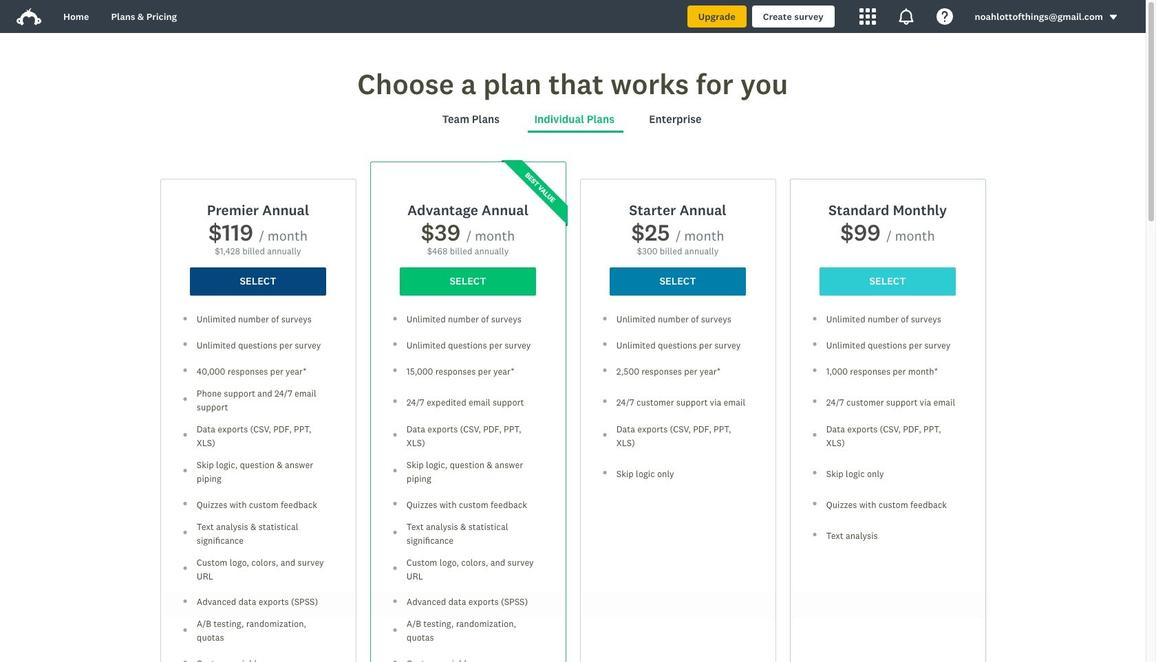 Task type: locate. For each thing, give the bounding box(es) containing it.
products icon image
[[859, 8, 876, 25], [898, 8, 914, 25]]

0 horizontal spatial products icon image
[[859, 8, 876, 25]]

1 horizontal spatial products icon image
[[898, 8, 914, 25]]

surveymonkey logo image
[[17, 8, 41, 26]]



Task type: describe. For each thing, give the bounding box(es) containing it.
help icon image
[[936, 8, 953, 25]]

1 products icon image from the left
[[859, 8, 876, 25]]

2 products icon image from the left
[[898, 8, 914, 25]]

dropdown arrow image
[[1109, 13, 1118, 22]]



Task type: vqa. For each thing, say whether or not it's contained in the screenshot.
Help Icon
yes



